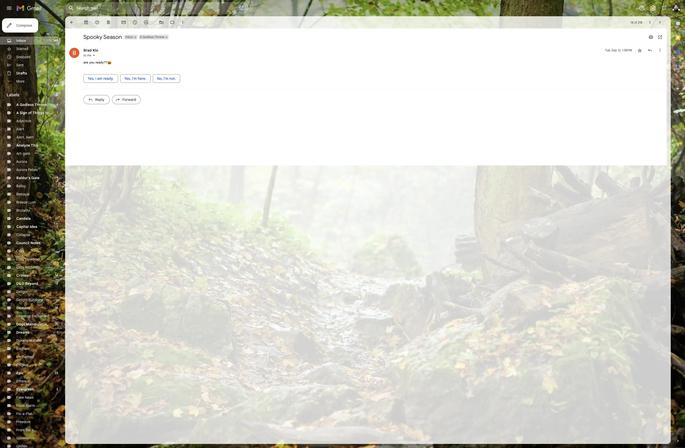 Task type: vqa. For each thing, say whether or not it's contained in the screenshot.
Throne
yes



Task type: locate. For each thing, give the bounding box(es) containing it.
3 1 from the top
[[57, 176, 58, 180]]

0 horizontal spatial to
[[45, 111, 49, 115]]

1 for dreams
[[57, 331, 58, 335]]

a down labels
[[16, 103, 19, 107]]

0 vertical spatial 18
[[631, 20, 634, 24]]

candela link
[[16, 217, 31, 221]]

1 vertical spatial alert
[[26, 135, 34, 140]]

1 1 from the top
[[57, 111, 58, 115]]

inbox down mark as unread icon
[[125, 35, 133, 39]]

sent link
[[16, 63, 24, 67]]

aurora for aurora petals
[[16, 168, 27, 172]]

1 aurora from the top
[[16, 160, 27, 164]]

throne for a godless throne button
[[155, 35, 164, 39]]

evergreen link
[[16, 388, 34, 392]]

2 1 from the top
[[57, 144, 58, 147]]

throne inside button
[[155, 35, 164, 39]]

4 1 from the top
[[57, 225, 58, 229]]

godless up the sign
[[20, 103, 34, 107]]

1 horizontal spatial a godless throne
[[140, 35, 164, 39]]

ballsy
[[16, 184, 26, 189]]

21 for council notes
[[55, 241, 58, 245]]

dewdrop enchanted link
[[16, 314, 49, 319]]

2 yes, from the left
[[124, 76, 131, 81]]

yes, i am ready.
[[88, 76, 114, 81]]

1 vertical spatial dewdrop
[[16, 314, 31, 319]]

a godless throne down the labels heading on the top left
[[16, 103, 47, 107]]

a godless throne down "add to tasks" icon
[[140, 35, 164, 39]]

sunshine
[[29, 298, 43, 303]]

ready.
[[103, 76, 114, 81]]

dreams link
[[16, 331, 30, 335]]

ethereal
[[16, 380, 30, 384]]

drafts link
[[16, 71, 27, 76]]

148
[[53, 39, 58, 43]]

2 vertical spatial cozy
[[16, 266, 24, 270]]

of inside labels navigation
[[28, 111, 32, 115]]

to inside labels navigation
[[45, 111, 49, 115]]

1 i'm from the left
[[132, 76, 137, 81]]

capital idea
[[16, 225, 37, 229]]

aurora down art-gate link
[[16, 160, 27, 164]]

1 vertical spatial to
[[45, 111, 49, 115]]

1 down the 4
[[57, 111, 58, 115]]

0 horizontal spatial inbox
[[16, 38, 26, 43]]

0 horizontal spatial throne
[[34, 103, 47, 107]]

i'm for yes,
[[132, 76, 137, 81]]

18 up 25
[[55, 307, 58, 310]]

more
[[16, 79, 25, 84]]

capital
[[16, 225, 29, 229]]

you
[[89, 61, 95, 64]]

lush
[[28, 200, 36, 205]]

snoozed link
[[16, 55, 30, 59]]

a for 4
[[16, 103, 19, 107]]

demons link
[[16, 306, 30, 311]]

to left come
[[45, 111, 49, 115]]

cozy for cozy dewdrop
[[16, 257, 24, 262]]

0 vertical spatial a
[[140, 35, 142, 39]]

0 vertical spatial throne
[[155, 35, 164, 39]]

1 down 25
[[57, 331, 58, 335]]

1 right gate
[[57, 176, 58, 180]]

1 vertical spatial aurora
[[16, 168, 27, 172]]

1 horizontal spatial yes,
[[124, 76, 131, 81]]

yes, i'm here. button
[[120, 74, 151, 83]]

2 aurora from the top
[[16, 168, 27, 172]]

throne up things
[[34, 103, 47, 107]]

cozy up crimes link
[[16, 266, 24, 270]]

i
[[95, 76, 96, 81]]

alert up alert,
[[16, 127, 24, 132]]

0 horizontal spatial godless
[[20, 103, 34, 107]]

epic link
[[16, 372, 24, 376]]

1 yes, from the left
[[88, 76, 95, 81]]

newer image
[[648, 20, 653, 25]]

brad
[[84, 48, 92, 53]]

of right the sign
[[28, 111, 32, 115]]

23
[[55, 372, 58, 376]]

flat
[[26, 412, 32, 417]]

time
[[50, 323, 58, 327]]

labels image
[[170, 20, 175, 25]]

1 cozy from the top
[[16, 249, 24, 254]]

yes, left here.
[[124, 76, 131, 81]]

1 delight from the top
[[16, 290, 28, 295]]

mark as unread image
[[121, 20, 126, 25]]

snoozed
[[16, 55, 30, 59]]

a godless throne button
[[139, 35, 165, 39]]

enchanted down enchant link
[[16, 355, 34, 360]]

throne down move to image
[[155, 35, 164, 39]]

5 1 from the top
[[57, 331, 58, 335]]

are
[[84, 61, 88, 64]]

aurora link
[[16, 160, 27, 164]]

1 for analyze this
[[57, 144, 58, 147]]

reply
[[95, 97, 104, 102]]

godless down "add to tasks" icon
[[143, 35, 154, 39]]

2 delight from the top
[[16, 298, 28, 303]]

1 horizontal spatial of
[[635, 20, 638, 24]]

spooky season
[[84, 34, 122, 40]]

throne inside labels navigation
[[34, 103, 47, 107]]

1 horizontal spatial inbox
[[125, 35, 133, 39]]

1 horizontal spatial alert
[[26, 135, 34, 140]]

art-gate link
[[16, 152, 30, 156]]

a godless throne inside labels navigation
[[16, 103, 47, 107]]

1 horizontal spatial godless
[[143, 35, 154, 39]]

compose
[[16, 23, 32, 28]]

0 vertical spatial enchanted
[[32, 314, 49, 319]]

dreamy wander
[[16, 339, 42, 344]]

main menu image
[[6, 5, 12, 11]]

i'm inside button
[[164, 76, 169, 81]]

2 i'm from the left
[[164, 76, 169, 81]]

inbox up starred
[[16, 38, 26, 43]]

inbox inside labels navigation
[[16, 38, 26, 43]]

archive image
[[84, 20, 89, 25]]

inbox inside 'button'
[[125, 35, 133, 39]]

aurora petals
[[16, 168, 38, 172]]

1 horizontal spatial throne
[[155, 35, 164, 39]]

Search mail text field
[[76, 6, 224, 11]]

to left "me"
[[84, 53, 86, 57]]

d&d beyond
[[16, 282, 38, 286]]

0 horizontal spatial 18
[[55, 307, 58, 310]]

gmail image
[[16, 3, 44, 13]]

baldur's
[[16, 176, 30, 181]]

inbox for inbox link
[[16, 38, 26, 43]]

cozy down cozy link
[[16, 257, 24, 262]]

0 horizontal spatial of
[[28, 111, 32, 115]]

tab list
[[671, 16, 685, 431]]

godless inside button
[[143, 35, 154, 39]]

delight down delight link on the bottom left
[[16, 298, 28, 303]]

freedom link
[[16, 420, 31, 425]]

dreamy
[[16, 339, 29, 344]]

not.
[[169, 76, 176, 81]]

2 21 from the top
[[55, 241, 58, 245]]

starred
[[16, 47, 28, 51]]

inbox link
[[16, 38, 26, 43]]

None search field
[[65, 2, 249, 14]]

a right inbox 'button'
[[140, 35, 142, 39]]

throne
[[155, 35, 164, 39], [34, 103, 47, 107]]

ballsy link
[[16, 184, 26, 189]]

1 horizontal spatial i'm
[[164, 76, 169, 81]]

2
[[56, 388, 58, 392]]

collapse
[[16, 233, 30, 238]]

i'm right 'no,'
[[164, 76, 169, 81]]

dewdrop down demons
[[16, 314, 31, 319]]

0 horizontal spatial alert
[[16, 127, 24, 132]]

labels heading
[[7, 93, 54, 98]]

0 horizontal spatial yes,
[[88, 76, 95, 81]]

yes, for yes, i'm here.
[[124, 76, 131, 81]]

1 for capital idea
[[57, 225, 58, 229]]

a for 1
[[16, 111, 19, 115]]

i'm inside button
[[132, 76, 137, 81]]

a godless throne link
[[16, 103, 47, 107]]

1 vertical spatial delight
[[16, 298, 28, 303]]

dewdrop up radiance on the bottom of the page
[[25, 257, 40, 262]]

things
[[32, 111, 44, 115]]

fake news link
[[16, 396, 34, 401]]

2 vertical spatial a
[[16, 111, 19, 115]]

0 vertical spatial to
[[84, 53, 86, 57]]

back
[[26, 429, 34, 433]]

cozy radiance link
[[16, 266, 40, 270]]

gate
[[31, 176, 40, 181]]

search mail image
[[67, 4, 76, 13]]

alert up analyze this
[[26, 135, 34, 140]]

inbox button
[[124, 35, 134, 39]]

aurora down aurora link
[[16, 168, 27, 172]]

1 vertical spatial 18
[[55, 307, 58, 310]]

am
[[97, 76, 102, 81]]

yes, i'm here.
[[124, 76, 146, 81]]

0 horizontal spatial i'm
[[132, 76, 137, 81]]

1 vertical spatial a
[[16, 103, 19, 107]]

collapse link
[[16, 233, 30, 238]]

1 vertical spatial 21
[[55, 241, 58, 245]]

1 vertical spatial cozy
[[16, 257, 24, 262]]

cozy dewdrop
[[16, 257, 40, 262]]

false
[[16, 404, 25, 409]]

0 vertical spatial cozy
[[16, 249, 24, 254]]

0 vertical spatial 21
[[55, 217, 58, 221]]

analyze this
[[16, 143, 38, 148]]

cozy down 'council'
[[16, 249, 24, 254]]

🎃 image
[[107, 61, 111, 65]]

tue, sep 12, 1:38 pm
[[605, 48, 633, 52]]

1
[[57, 111, 58, 115], [57, 144, 58, 147], [57, 176, 58, 180], [57, 225, 58, 229], [57, 331, 58, 335]]

18 inside labels navigation
[[55, 307, 58, 310]]

dogs
[[16, 323, 25, 327]]

here.
[[138, 76, 146, 81]]

3 cozy from the top
[[16, 266, 24, 270]]

enchant link
[[16, 347, 30, 352]]

godless inside labels navigation
[[20, 103, 34, 107]]

25
[[55, 323, 58, 327]]

front back link
[[16, 429, 34, 433]]

0 horizontal spatial a godless throne
[[16, 103, 47, 107]]

a godless throne inside button
[[140, 35, 164, 39]]

1 vertical spatial a godless throne
[[16, 103, 47, 107]]

compose button
[[2, 18, 38, 33]]

cozy radiance
[[16, 266, 40, 270]]

a inside button
[[140, 35, 142, 39]]

a left the sign
[[16, 111, 19, 115]]

1 21 from the top
[[55, 217, 58, 221]]

a godless throne for a godless throne button
[[140, 35, 164, 39]]

18 for 18 of 218
[[631, 20, 634, 24]]

0 vertical spatial aurora
[[16, 160, 27, 164]]

brad klo
[[84, 48, 98, 53]]

to
[[84, 53, 86, 57], [45, 111, 49, 115]]

of left 218
[[635, 20, 638, 24]]

1 vertical spatial throne
[[34, 103, 47, 107]]

enchanted up manipulating
[[32, 314, 49, 319]]

0 vertical spatial delight
[[16, 290, 28, 295]]

delight down d&d
[[16, 290, 28, 295]]

1 horizontal spatial 18
[[631, 20, 634, 24]]

1 right this
[[57, 144, 58, 147]]

enigma link
[[16, 363, 28, 368]]

wander
[[29, 339, 42, 344]]

1 vertical spatial of
[[28, 111, 32, 115]]

yes, left "i"
[[88, 76, 95, 81]]

demons
[[16, 306, 30, 311]]

18 left 218
[[631, 20, 634, 24]]

alert link
[[16, 127, 24, 132]]

1 right idea
[[57, 225, 58, 229]]

18 for 18
[[55, 307, 58, 310]]

1 vertical spatial godless
[[20, 103, 34, 107]]

i'm left here.
[[132, 76, 137, 81]]

enigma
[[16, 363, 28, 368]]

alert,
[[16, 135, 25, 140]]

0 vertical spatial godless
[[143, 35, 154, 39]]

petals
[[28, 168, 38, 172]]

0 vertical spatial a godless throne
[[140, 35, 164, 39]]

2 cozy from the top
[[16, 257, 24, 262]]

0 vertical spatial of
[[635, 20, 638, 24]]

0 vertical spatial alert
[[16, 127, 24, 132]]

adjective link
[[16, 119, 31, 123]]



Task type: describe. For each thing, give the bounding box(es) containing it.
fix-
[[16, 412, 22, 417]]

forward
[[122, 97, 136, 102]]

no, i'm not. button
[[153, 74, 180, 83]]

manipulating
[[26, 323, 49, 327]]

ready??
[[95, 61, 107, 64]]

Not starred checkbox
[[638, 48, 643, 53]]

1 horizontal spatial to
[[84, 53, 86, 57]]

this
[[31, 143, 38, 148]]

starred link
[[16, 47, 28, 51]]

gate
[[23, 152, 30, 156]]

godless for a godless throne "link"
[[20, 103, 34, 107]]

snooze image
[[132, 20, 138, 25]]

betrayal
[[16, 192, 30, 197]]

inbox for inbox 'button'
[[125, 35, 133, 39]]

218
[[638, 20, 643, 24]]

evergreen
[[16, 388, 34, 392]]

support image
[[639, 5, 645, 11]]

aurora petals link
[[16, 168, 38, 172]]

reply link
[[84, 95, 110, 104]]

glimmer
[[16, 437, 30, 441]]

aurora for aurora link
[[16, 160, 27, 164]]

sign
[[20, 111, 27, 115]]

analyze this link
[[16, 143, 38, 148]]

spooky
[[84, 34, 102, 40]]

council
[[16, 241, 29, 246]]

show details image
[[92, 54, 95, 57]]

settings image
[[650, 5, 656, 11]]

tue, sep 12, 1:38 pm cell
[[605, 48, 633, 53]]

back to inbox image
[[69, 20, 74, 25]]

more image
[[180, 20, 185, 25]]

delight for delight sunshine
[[16, 298, 28, 303]]

godless for a godless throne button
[[143, 35, 154, 39]]

d&d
[[16, 282, 24, 286]]

move to image
[[159, 20, 164, 25]]

dreams
[[16, 331, 30, 335]]

ethereal link
[[16, 380, 30, 384]]

breeze
[[16, 200, 28, 205]]

dogs manipulating time
[[16, 323, 58, 327]]

adjective
[[16, 119, 31, 123]]

dewdrop enchanted
[[16, 314, 49, 319]]

not starred image
[[638, 48, 643, 53]]

1 vertical spatial enchanted
[[16, 355, 34, 360]]

crimes
[[16, 274, 29, 278]]

older image
[[658, 20, 663, 25]]

sent
[[16, 63, 24, 67]]

1 for a sign of things to come
[[57, 111, 58, 115]]

baldur's gate
[[16, 176, 40, 181]]

yes, for yes, i am ready.
[[88, 76, 95, 81]]

no,
[[157, 76, 163, 81]]

capital idea link
[[16, 225, 37, 229]]

come
[[50, 111, 60, 115]]

alarm
[[26, 404, 35, 409]]

a godless throne for a godless throne "link"
[[16, 103, 47, 107]]

0 vertical spatial dewdrop
[[25, 257, 40, 262]]

beyond
[[25, 282, 38, 286]]

1 for baldur's gate
[[57, 176, 58, 180]]

throne for a godless throne "link"
[[34, 103, 47, 107]]

radiance
[[25, 266, 40, 270]]

season
[[104, 34, 122, 40]]

forward link
[[112, 95, 141, 104]]

6
[[56, 71, 58, 75]]

enchanted link
[[16, 355, 34, 360]]

14
[[55, 274, 58, 278]]

18 of 218
[[631, 20, 643, 24]]

dreamy wander link
[[16, 339, 42, 344]]

sep
[[612, 48, 617, 52]]

epic
[[16, 372, 24, 376]]

betrayal link
[[16, 192, 30, 197]]

report spam image
[[95, 20, 100, 25]]

i'm for no,
[[164, 76, 169, 81]]

brutality link
[[16, 209, 30, 213]]

no, i'm not.
[[157, 76, 176, 81]]

glimmer link
[[16, 437, 30, 441]]

labels navigation
[[0, 16, 65, 449]]

analyze
[[16, 143, 30, 148]]

a sign of things to come link
[[16, 111, 60, 115]]

cozy for cozy link
[[16, 249, 24, 254]]

delete image
[[106, 20, 111, 25]]

delight for delight link on the bottom left
[[16, 290, 28, 295]]

are you ready??
[[84, 61, 107, 64]]

advanced search options image
[[236, 3, 246, 13]]

cozy for cozy radiance
[[16, 266, 24, 270]]

a sign of things to come
[[16, 111, 60, 115]]

enchant
[[16, 347, 30, 352]]

d&d beyond link
[[16, 282, 38, 286]]

to me
[[84, 53, 91, 57]]

fix-a-flat
[[16, 412, 32, 417]]

false alarm link
[[16, 404, 35, 409]]

4
[[56, 103, 58, 107]]

false alarm
[[16, 404, 35, 409]]

art-gate
[[16, 152, 30, 156]]

brutality
[[16, 209, 30, 213]]

cozy dewdrop link
[[16, 257, 40, 262]]

alert, alert link
[[16, 135, 34, 140]]

21 for candela
[[55, 217, 58, 221]]

freedom
[[16, 420, 31, 425]]

dogs manipulating time link
[[16, 323, 58, 327]]

add to tasks image
[[144, 20, 149, 25]]

alert, alert
[[16, 135, 34, 140]]

notes
[[30, 241, 41, 246]]

drafts
[[16, 71, 27, 76]]



